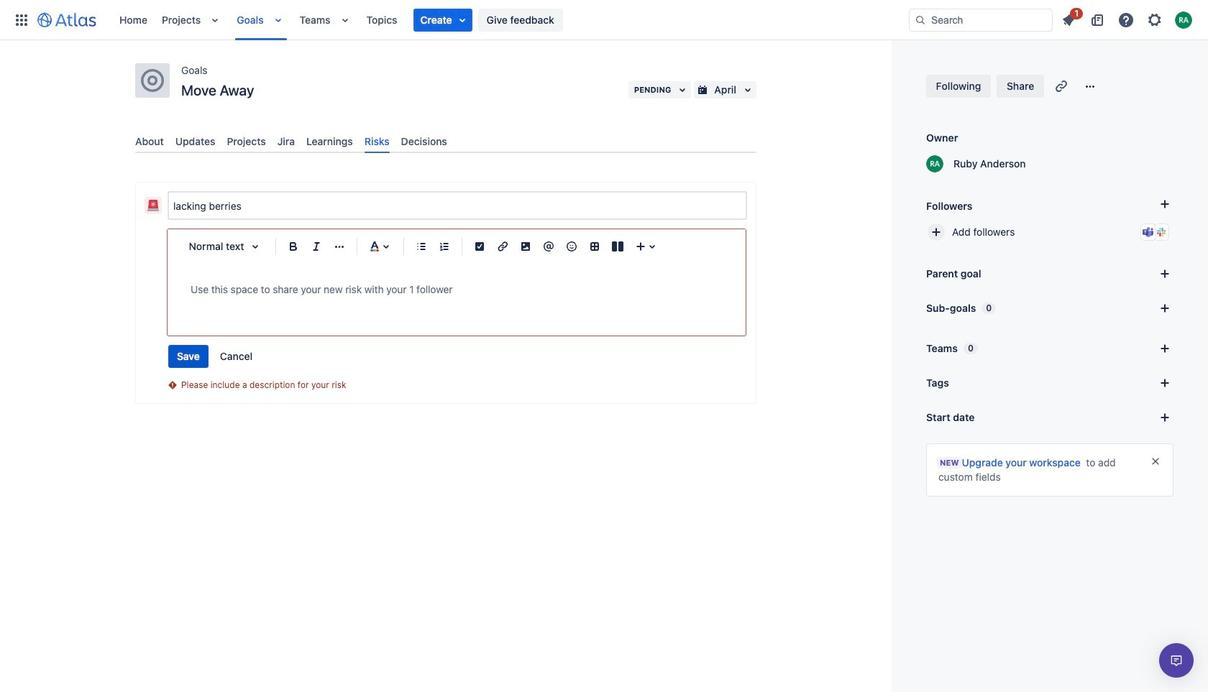 Task type: locate. For each thing, give the bounding box(es) containing it.
set start date image
[[1156, 409, 1174, 426]]

add follower image
[[928, 224, 945, 241]]

tab list
[[129, 129, 762, 153]]

list
[[112, 0, 909, 40], [1056, 5, 1200, 31]]

What's the summary of your risk? text field
[[169, 193, 746, 219]]

list formating group
[[410, 235, 456, 258]]

bullet list ⌘⇧8 image
[[413, 238, 430, 255]]

add image, video, or file image
[[517, 238, 534, 255]]

1 horizontal spatial list item
[[1056, 5, 1083, 31]]

settings image
[[1146, 11, 1164, 28]]

mention @ image
[[540, 238, 557, 255]]

list item
[[1056, 5, 1083, 31], [413, 8, 472, 31]]

italic ⌘i image
[[308, 238, 325, 255]]

msteams logo showing  channels are connected to this goal image
[[1143, 227, 1154, 238]]

group
[[168, 345, 261, 368]]

open intercom messenger image
[[1168, 652, 1185, 670]]

banner
[[0, 0, 1208, 40]]

risk icon image
[[147, 200, 159, 212]]

None search field
[[909, 8, 1053, 31]]

more formatting image
[[331, 238, 348, 255]]

close banner image
[[1150, 456, 1161, 467]]

notifications image
[[1060, 11, 1077, 28]]

0 horizontal spatial list
[[112, 0, 909, 40]]

layouts image
[[609, 238, 626, 255]]

error image
[[167, 380, 178, 391]]

slack logo showing nan channels are connected to this goal image
[[1156, 227, 1167, 238]]

add tag image
[[1156, 375, 1174, 392]]

switch to... image
[[13, 11, 30, 28]]

0 horizontal spatial list item
[[413, 8, 472, 31]]

action item [] image
[[471, 238, 488, 255]]

add a follower image
[[1156, 196, 1174, 213]]



Task type: vqa. For each thing, say whether or not it's contained in the screenshot.
Bullet list ⌘⇧8 icon
yes



Task type: describe. For each thing, give the bounding box(es) containing it.
top element
[[9, 0, 909, 40]]

link ⌘k image
[[494, 238, 511, 255]]

help image
[[1118, 11, 1135, 28]]

goal icon image
[[141, 69, 164, 92]]

more icon image
[[1082, 78, 1099, 95]]

emoji : image
[[563, 238, 580, 255]]

table ⇧⌥t image
[[586, 238, 603, 255]]

bold ⌘b image
[[285, 238, 302, 255]]

Main content area, start typing to enter text. text field
[[191, 281, 723, 299]]

search image
[[915, 14, 926, 26]]

text formatting group
[[282, 235, 351, 258]]

Search field
[[909, 8, 1053, 31]]

account image
[[1175, 11, 1192, 28]]

add team image
[[1156, 340, 1174, 357]]

1 horizontal spatial list
[[1056, 5, 1200, 31]]

numbered list ⌘⇧7 image
[[436, 238, 453, 255]]

list item inside top element
[[413, 8, 472, 31]]



